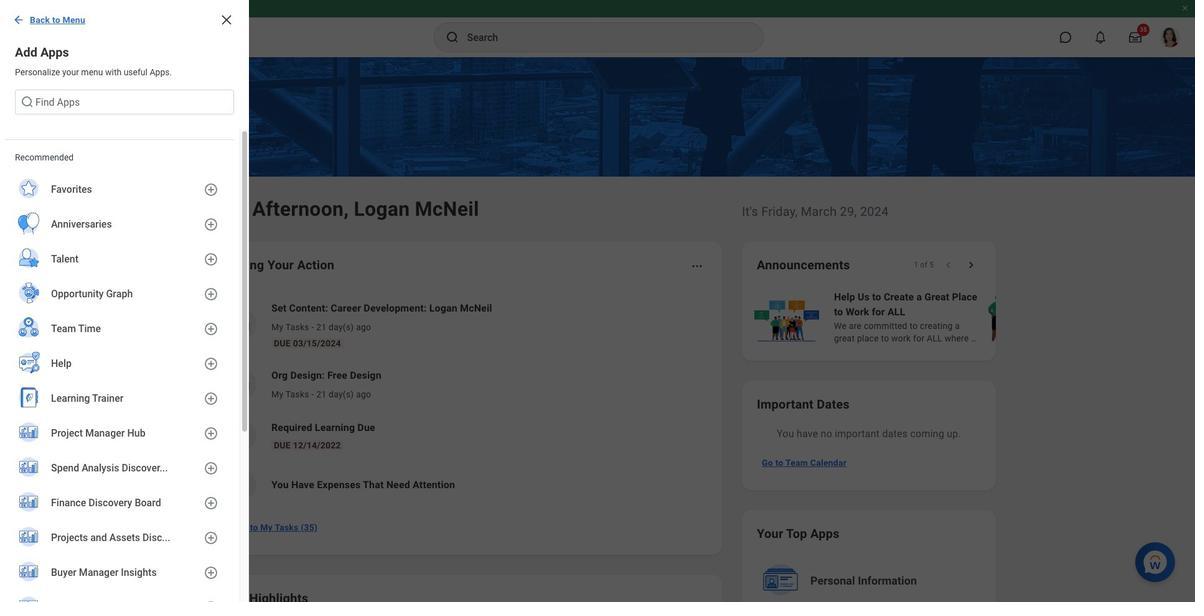 Task type: vqa. For each thing, say whether or not it's contained in the screenshot.
tooltip
no



Task type: describe. For each thing, give the bounding box(es) containing it.
list inside global navigation dialog
[[0, 173, 240, 603]]

chevron right small image
[[966, 259, 978, 272]]

profile logan mcneil element
[[1154, 24, 1189, 51]]

close environment banner image
[[1182, 4, 1190, 12]]

notifications large image
[[1095, 31, 1108, 44]]

arrow left image
[[12, 14, 25, 26]]

2 inbox image from the top
[[232, 376, 251, 394]]

0 horizontal spatial search image
[[20, 95, 35, 110]]

5 plus circle image from the top
[[204, 496, 219, 511]]

1 plus circle image from the top
[[204, 217, 219, 232]]

chevron left small image
[[943, 259, 956, 272]]

5 plus circle image from the top
[[204, 462, 219, 477]]

8 plus circle image from the top
[[204, 601, 219, 603]]



Task type: locate. For each thing, give the bounding box(es) containing it.
7 plus circle image from the top
[[204, 566, 219, 581]]

1 plus circle image from the top
[[204, 183, 219, 197]]

2 plus circle image from the top
[[204, 252, 219, 267]]

dashboard expenses image
[[232, 477, 251, 495]]

1 inbox image from the top
[[232, 316, 251, 335]]

inbox large image
[[1130, 31, 1142, 44]]

Search field
[[15, 90, 234, 115]]

6 plus circle image from the top
[[204, 531, 219, 546]]

list
[[0, 173, 240, 603], [752, 289, 1196, 346], [214, 292, 708, 511]]

3 plus circle image from the top
[[204, 287, 219, 302]]

0 vertical spatial inbox image
[[232, 316, 251, 335]]

2 plus circle image from the top
[[204, 322, 219, 337]]

search image
[[445, 30, 460, 45], [20, 95, 35, 110]]

plus circle image
[[204, 183, 219, 197], [204, 322, 219, 337], [204, 392, 219, 407], [204, 427, 219, 442], [204, 496, 219, 511], [204, 531, 219, 546], [204, 566, 219, 581], [204, 601, 219, 603]]

4 plus circle image from the top
[[204, 357, 219, 372]]

plus circle image
[[204, 217, 219, 232], [204, 252, 219, 267], [204, 287, 219, 302], [204, 357, 219, 372], [204, 462, 219, 477]]

1 horizontal spatial search image
[[445, 30, 460, 45]]

banner
[[0, 0, 1196, 57]]

main content
[[0, 57, 1196, 603]]

0 vertical spatial search image
[[445, 30, 460, 45]]

global navigation dialog
[[0, 0, 249, 603]]

inbox image
[[232, 316, 251, 335], [232, 376, 251, 394]]

3 plus circle image from the top
[[204, 392, 219, 407]]

4 plus circle image from the top
[[204, 427, 219, 442]]

x image
[[219, 12, 234, 27]]

1 vertical spatial inbox image
[[232, 376, 251, 394]]

status
[[914, 260, 934, 270]]

book open image
[[232, 427, 251, 445]]

1 vertical spatial search image
[[20, 95, 35, 110]]



